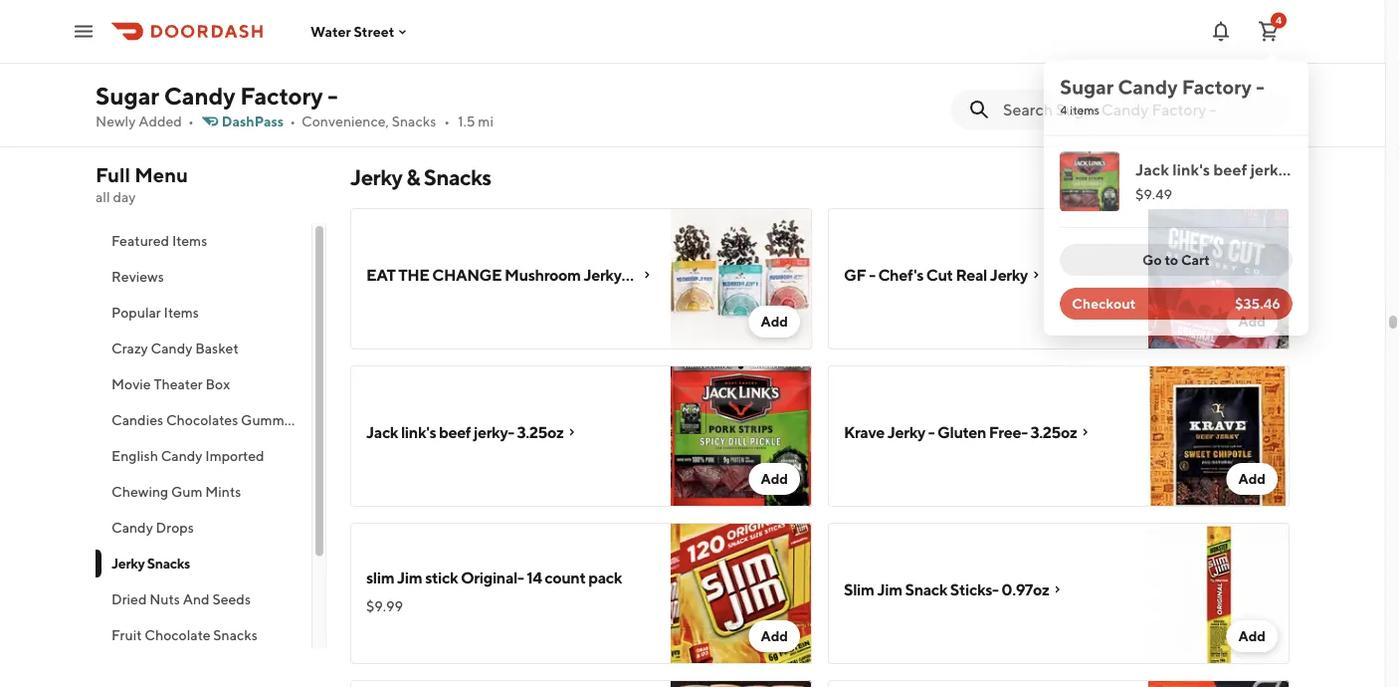 Task type: locate. For each thing, give the bounding box(es) containing it.
0 vertical spatial items
[[172, 233, 207, 249]]

1 horizontal spatial 4
[[1276, 14, 1283, 26]]

beef
[[1214, 158, 1247, 176], [439, 423, 471, 442]]

-
[[1256, 73, 1265, 97], [328, 81, 338, 110], [869, 265, 876, 284], [929, 423, 935, 442]]

jerky-
[[1251, 158, 1293, 176], [474, 423, 514, 442]]

dried nuts and seeds
[[112, 591, 251, 607]]

snack
[[906, 580, 948, 599]]

candy
[[1119, 73, 1179, 97], [164, 81, 236, 110], [151, 340, 193, 356], [161, 448, 203, 464], [112, 519, 153, 536]]

slim jim snack sticks- 0.97oz
[[844, 580, 1050, 599]]

0 horizontal spatial drops
[[156, 519, 194, 536]]

add
[[1239, 86, 1267, 103], [761, 313, 789, 330], [1239, 313, 1267, 330], [761, 470, 789, 487], [1239, 470, 1267, 487], [761, 628, 789, 644], [1239, 628, 1267, 644]]

reviews
[[112, 268, 164, 285]]

Item Search search field
[[1004, 99, 1275, 120]]

candy inside button
[[151, 340, 193, 356]]

honees cough drops
[[366, 38, 516, 57]]

drops
[[474, 38, 516, 57], [156, 519, 194, 536]]

drops right cough
[[474, 38, 516, 57]]

jerky snacks
[[112, 555, 190, 572]]

jerky- inside jack link's beef jerky- 3.25oz $9.49
[[1251, 158, 1293, 176]]

beef for jack link's beef jerky- 3.25oz
[[439, 423, 471, 442]]

slim
[[366, 568, 395, 587]]

• left 1.5 on the top left
[[444, 113, 450, 129]]

nuts
[[150, 591, 180, 607]]

4 inside button
[[1276, 14, 1283, 26]]

jerky- for jack link's beef jerky- 3.25oz
[[474, 423, 514, 442]]

• for newly added •
[[188, 113, 194, 129]]

1 horizontal spatial drops
[[474, 38, 516, 57]]

sugar
[[1062, 73, 1115, 97], [96, 81, 159, 110]]

krave jerky - gluten free- 3.25oz image
[[1149, 365, 1290, 507]]

add button for slim jim snack sticks- 0.97oz
[[1227, 620, 1279, 652]]

2 horizontal spatial •
[[444, 113, 450, 129]]

dried nuts and seeds button
[[96, 582, 312, 617]]

full
[[96, 163, 131, 187]]

0 horizontal spatial jim
[[397, 568, 423, 587]]

all
[[96, 189, 110, 205]]

candy drops
[[112, 519, 194, 536]]

gf - chef's cut real jerky image
[[1149, 208, 1290, 349]]

add button for eat the change mushroom jerky- (vegan- gf- soy free, paleo)
[[749, 306, 801, 338]]

gf-
[[691, 265, 719, 284]]

0 vertical spatial jack link's beef jerky- 3.25oz image
[[1062, 149, 1121, 208]]

3.25oz for jack link's beef jerky- 3.25oz
[[517, 423, 564, 442]]

free-
[[990, 423, 1028, 442]]

real
[[956, 265, 988, 284]]

4 right notification bell icon in the top right of the page
[[1276, 14, 1283, 26]]

jack for jack link's beef jerky- 3.25oz $9.49
[[1137, 158, 1170, 176]]

fruit chocolate snacks
[[112, 627, 258, 643]]

candy down the chewing
[[112, 519, 153, 536]]

0 vertical spatial link's
[[1173, 158, 1211, 176]]

day
[[113, 189, 136, 205]]

1 • from the left
[[188, 113, 194, 129]]

cough
[[423, 38, 471, 57]]

0 horizontal spatial jack
[[366, 423, 398, 442]]

jerky up 'dried'
[[112, 555, 145, 572]]

jack inside jack link's beef jerky- 3.25oz $9.49
[[1137, 158, 1170, 176]]

0 vertical spatial drops
[[474, 38, 516, 57]]

jim for slim
[[397, 568, 423, 587]]

basket
[[195, 340, 239, 356]]

• right added
[[188, 113, 194, 129]]

candy up "item search" search box
[[1119, 73, 1179, 97]]

jack link's beef jerky- 3.25oz $9.49
[[1137, 158, 1346, 199]]

add for slim jim stick  original- 14 count pack
[[761, 628, 789, 644]]

the
[[399, 265, 430, 284]]

water
[[311, 23, 351, 40]]

crazy candy basket button
[[96, 331, 312, 366]]

&
[[406, 164, 420, 190]]

solely fruit jerky- 0.8oz image
[[671, 680, 813, 687]]

dashpass
[[222, 113, 284, 129]]

2 horizontal spatial 3.25oz
[[1297, 158, 1346, 176]]

snacks left 1.5 on the top left
[[392, 113, 436, 129]]

3 • from the left
[[444, 113, 450, 129]]

3.25oz
[[1297, 158, 1346, 176], [517, 423, 564, 442], [1031, 423, 1078, 442]]

1 vertical spatial beef
[[439, 423, 471, 442]]

factory
[[1183, 73, 1252, 97], [240, 81, 323, 110]]

1 vertical spatial items
[[164, 304, 199, 321]]

0 horizontal spatial beef
[[439, 423, 471, 442]]

1 vertical spatial jack
[[366, 423, 398, 442]]

0 vertical spatial jerky-
[[1251, 158, 1293, 176]]

0 horizontal spatial jack link's beef jerky- 3.25oz image
[[671, 365, 813, 507]]

items up the crazy candy basket
[[164, 304, 199, 321]]

1 horizontal spatial •
[[290, 113, 296, 129]]

1 horizontal spatial jack
[[1137, 158, 1170, 176]]

2 • from the left
[[290, 113, 296, 129]]

snacks
[[392, 113, 436, 129], [424, 164, 492, 190], [147, 555, 190, 572], [213, 627, 258, 643]]

sugar up "newly"
[[96, 81, 159, 110]]

candy for sugar candy factory -
[[164, 81, 236, 110]]

movie
[[112, 376, 151, 392]]

1 horizontal spatial link's
[[1173, 158, 1211, 176]]

go to cart
[[1143, 248, 1210, 265]]

candy for sugar candy factory - 4 items
[[1119, 73, 1179, 97]]

1 horizontal spatial jim
[[878, 580, 903, 599]]

honees cough drops image
[[671, 0, 813, 122]]

sticks-
[[951, 580, 999, 599]]

1 horizontal spatial factory
[[1183, 73, 1252, 97]]

3.25oz for jack link's beef jerky- 3.25oz $9.49
[[1297, 158, 1346, 176]]

chocolates
[[166, 412, 238, 428]]

1 horizontal spatial jerky-
[[1251, 158, 1293, 176]]

candy inside sugar candy factory - 4 items
[[1119, 73, 1179, 97]]

dashpass •
[[222, 113, 296, 129]]

krave jerky - gluten free- 3.25oz
[[844, 423, 1078, 442]]

- down 4 button in the top of the page
[[1256, 73, 1265, 97]]

gf
[[844, 265, 867, 284]]

jerky
[[350, 164, 403, 190], [991, 265, 1028, 284], [888, 423, 926, 442], [112, 555, 145, 572]]

4 left the items
[[1062, 101, 1069, 115]]

imported
[[205, 448, 264, 464]]

0 horizontal spatial 3.25oz
[[517, 423, 564, 442]]

beef inside jack link's beef jerky- 3.25oz $9.49
[[1214, 158, 1247, 176]]

1 horizontal spatial beef
[[1214, 158, 1247, 176]]

and
[[183, 591, 210, 607]]

jerky- for jack link's beef jerky- 3.25oz $9.49
[[1251, 158, 1293, 176]]

0 horizontal spatial jerky-
[[474, 423, 514, 442]]

4
[[1276, 14, 1283, 26], [1062, 101, 1069, 115]]

add button for krave jerky - gluten free- 3.25oz
[[1227, 463, 1279, 495]]

krave
[[844, 423, 885, 442]]

factory up dashpass •
[[240, 81, 323, 110]]

free,
[[750, 265, 786, 284]]

count
[[545, 568, 586, 587]]

link's inside jack link's beef jerky- 3.25oz $9.49
[[1173, 158, 1211, 176]]

candy up gum
[[161, 448, 203, 464]]

drops down chewing gum mints
[[156, 519, 194, 536]]

0.97oz
[[1002, 580, 1050, 599]]

gum
[[171, 483, 203, 500]]

0 vertical spatial 4
[[1276, 14, 1283, 26]]

4 button
[[1250, 11, 1289, 51]]

factory inside sugar candy factory - 4 items
[[1183, 73, 1252, 97]]

movie theater box
[[112, 376, 230, 392]]

0 horizontal spatial link's
[[401, 423, 436, 442]]

snacks down seeds in the bottom of the page
[[213, 627, 258, 643]]

1 vertical spatial drops
[[156, 519, 194, 536]]

1 vertical spatial jack link's beef jerky- 3.25oz image
[[671, 365, 813, 507]]

0 vertical spatial jack
[[1137, 158, 1170, 176]]

link's for jack link's beef jerky- 3.25oz
[[401, 423, 436, 442]]

factory down notification bell icon in the top right of the page
[[1183, 73, 1252, 97]]

factory for sugar candy factory -
[[240, 81, 323, 110]]

items up reviews button
[[172, 233, 207, 249]]

english candy imported button
[[96, 438, 312, 474]]

halls stick candy image
[[1149, 0, 1290, 122]]

- up convenience, at top
[[328, 81, 338, 110]]

items inside button
[[164, 304, 199, 321]]

• right dashpass
[[290, 113, 296, 129]]

reviews button
[[96, 259, 312, 295]]

• for convenience, snacks • 1.5 mi
[[444, 113, 450, 129]]

newly added •
[[96, 113, 194, 129]]

jim
[[397, 568, 423, 587], [878, 580, 903, 599]]

candy up movie theater box
[[151, 340, 193, 356]]

0 horizontal spatial •
[[188, 113, 194, 129]]

0 horizontal spatial 4
[[1062, 101, 1069, 115]]

1 vertical spatial link's
[[401, 423, 436, 442]]

items inside button
[[172, 233, 207, 249]]

jack link's beef jerky- 3.25oz image
[[1062, 149, 1121, 208], [671, 365, 813, 507]]

items
[[172, 233, 207, 249], [164, 304, 199, 321]]

0 horizontal spatial sugar
[[96, 81, 159, 110]]

add for slim jim snack sticks- 0.97oz
[[1239, 628, 1267, 644]]

sugar candy factory -
[[96, 81, 338, 110]]

1 vertical spatial 4
[[1062, 101, 1069, 115]]

1 horizontal spatial sugar
[[1062, 73, 1115, 97]]

honees
[[366, 38, 420, 57]]

candy up added
[[164, 81, 236, 110]]

0 vertical spatial beef
[[1214, 158, 1247, 176]]

factory for sugar candy factory - 4 items
[[1183, 73, 1252, 97]]

slim jim stick  original- 14 count pack
[[366, 568, 622, 587]]

items for popular items
[[164, 304, 199, 321]]

sugar inside sugar candy factory - 4 items
[[1062, 73, 1115, 97]]

1 vertical spatial jerky-
[[474, 423, 514, 442]]

crazy candy basket
[[112, 340, 239, 356]]

candy for crazy candy basket
[[151, 340, 193, 356]]

3.25oz inside jack link's beef jerky- 3.25oz $9.49
[[1297, 158, 1346, 176]]

jack
[[1137, 158, 1170, 176], [366, 423, 398, 442]]

convenience,
[[302, 113, 389, 129]]

0 horizontal spatial factory
[[240, 81, 323, 110]]

crazy
[[112, 340, 148, 356]]

sugar up the items
[[1062, 73, 1115, 97]]

candies
[[112, 412, 163, 428]]

candy inside button
[[161, 448, 203, 464]]

add for jack link's beef jerky- 3.25oz
[[761, 470, 789, 487]]

candy inside button
[[112, 519, 153, 536]]



Task type: vqa. For each thing, say whether or not it's contained in the screenshot.
$9.49
yes



Task type: describe. For each thing, give the bounding box(es) containing it.
4 items, open order cart image
[[1258, 19, 1281, 43]]

chocolate
[[145, 627, 211, 643]]

jerky right krave
[[888, 423, 926, 442]]

slim jim snack sticks- 0.97oz image
[[1149, 523, 1290, 664]]

theater
[[154, 376, 203, 392]]

jerky & snacks
[[350, 164, 492, 190]]

candy for english candy imported
[[161, 448, 203, 464]]

$35.46
[[1235, 292, 1280, 308]]

checkout
[[1074, 292, 1137, 308]]

fruit chocolate snacks button
[[96, 617, 312, 653]]

chef's
[[879, 265, 924, 284]]

water street
[[311, 23, 395, 40]]

original-
[[461, 568, 524, 587]]

jim for slim
[[878, 580, 903, 599]]

add button for slim jim stick  original- 14 count pack
[[749, 620, 801, 652]]

newly
[[96, 113, 136, 129]]

chewing
[[112, 483, 168, 500]]

gluten
[[938, 423, 987, 442]]

slim jim stick  original- 14 count pack image
[[671, 523, 813, 664]]

drops inside "candy drops" button
[[156, 519, 194, 536]]

add button for jack link's beef jerky- 3.25oz
[[749, 463, 801, 495]]

menu
[[135, 163, 188, 187]]

chewing gum mints button
[[96, 474, 312, 510]]

to
[[1166, 248, 1179, 265]]

box
[[206, 376, 230, 392]]

jerky left '&'
[[350, 164, 403, 190]]

sugar for sugar candy factory -
[[96, 81, 159, 110]]

go to cart button
[[1062, 241, 1292, 272]]

items for featured items
[[172, 233, 207, 249]]

pack
[[589, 568, 622, 587]]

snacks right '&'
[[424, 164, 492, 190]]

candies chocolates gummies
[[112, 412, 302, 428]]

link's for jack link's beef jerky- 3.25oz $9.49
[[1173, 158, 1211, 176]]

popular
[[112, 304, 161, 321]]

1 horizontal spatial jack link's beef jerky- 3.25oz image
[[1062, 149, 1121, 208]]

candies chocolates gummies button
[[96, 402, 312, 438]]

movie theater box button
[[96, 366, 312, 402]]

snacks inside button
[[213, 627, 258, 643]]

items
[[1071, 101, 1101, 115]]

featured items button
[[96, 223, 312, 259]]

jerky-
[[584, 265, 628, 284]]

gummies
[[241, 412, 302, 428]]

add for eat the change mushroom jerky- (vegan- gf- soy free, paleo)
[[761, 313, 789, 330]]

go
[[1143, 248, 1163, 265]]

$9.49
[[1137, 183, 1173, 199]]

eat the change mushroom jerky- (vegan- gf- soy free, paleo) image
[[671, 208, 813, 349]]

cart
[[1182, 248, 1210, 265]]

- inside sugar candy factory - 4 items
[[1256, 73, 1265, 97]]

$9.99
[[366, 598, 403, 614]]

eat the change mushroom jerky- (vegan- gf- soy free, paleo)
[[366, 265, 834, 284]]

fruit
[[112, 627, 142, 643]]

popular items
[[112, 304, 199, 321]]

jerky right real
[[991, 265, 1028, 284]]

notification bell image
[[1210, 19, 1234, 43]]

soy
[[722, 265, 748, 284]]

4 inside sugar candy factory - 4 items
[[1062, 101, 1069, 115]]

mints
[[205, 483, 241, 500]]

slim
[[844, 580, 875, 599]]

eat
[[366, 265, 396, 284]]

jack link's beef jerky- 3.25oz
[[366, 423, 564, 442]]

stryve foods protein snacks- beef biltong- 2.25 oz image
[[1149, 680, 1290, 687]]

candy drops button
[[96, 510, 312, 546]]

add for krave jerky - gluten free- 3.25oz
[[1239, 470, 1267, 487]]

jack for jack link's beef jerky- 3.25oz
[[366, 423, 398, 442]]

gf - chef's cut real jerky
[[844, 265, 1028, 284]]

change
[[432, 265, 502, 284]]

stick
[[425, 568, 458, 587]]

1 horizontal spatial 3.25oz
[[1031, 423, 1078, 442]]

english
[[112, 448, 158, 464]]

mi
[[478, 113, 494, 129]]

cut
[[927, 265, 953, 284]]

beef for jack link's beef jerky- 3.25oz $9.49
[[1214, 158, 1247, 176]]

english candy imported
[[112, 448, 264, 464]]

dried
[[112, 591, 147, 607]]

water street button
[[311, 23, 411, 40]]

chewing gum mints
[[112, 483, 241, 500]]

street
[[354, 23, 395, 40]]

snacks up nuts
[[147, 555, 190, 572]]

- left the gluten
[[929, 423, 935, 442]]

sugar for sugar candy factory - 4 items
[[1062, 73, 1115, 97]]

featured items
[[112, 233, 207, 249]]

convenience, snacks • 1.5 mi
[[302, 113, 494, 129]]

popular items button
[[96, 295, 312, 331]]

open menu image
[[72, 19, 96, 43]]

sugar candy factory - 4 items
[[1062, 73, 1265, 115]]

featured
[[112, 233, 169, 249]]

- right gf at the right top of the page
[[869, 265, 876, 284]]

14
[[527, 568, 542, 587]]

mushroom
[[505, 265, 581, 284]]

full menu all day
[[96, 163, 188, 205]]

(vegan-
[[631, 265, 688, 284]]

added
[[139, 113, 182, 129]]



